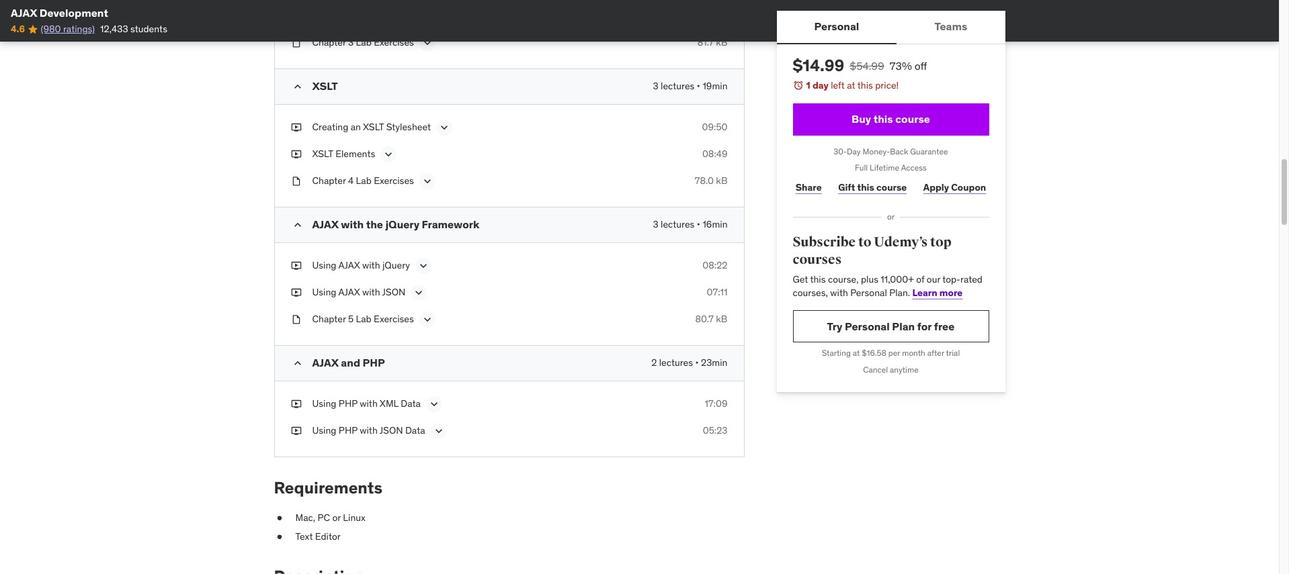 Task type: describe. For each thing, give the bounding box(es) containing it.
students
[[130, 23, 167, 35]]

free
[[934, 320, 955, 333]]

this down $54.99
[[858, 79, 873, 91]]

11,000+
[[881, 274, 914, 286]]

coupon
[[951, 181, 986, 193]]

at inside starting at $16.58 per month after trial cancel anytime
[[853, 349, 860, 359]]

using php with json data
[[312, 425, 425, 437]]

08:22
[[703, 260, 728, 272]]

3 for ajax with the jquery framework
[[653, 219, 659, 231]]

json for php
[[380, 425, 403, 437]]

show lecture description image for using php with xml data
[[427, 398, 441, 412]]

apply
[[923, 181, 949, 193]]

course for gift this course
[[877, 181, 907, 193]]

this for get
[[810, 274, 826, 286]]

learn
[[913, 287, 938, 299]]

using php with xml data
[[312, 398, 421, 410]]

1
[[806, 79, 811, 91]]

0 vertical spatial 3
[[348, 36, 354, 49]]

buy
[[852, 112, 871, 126]]

with inside get this course, plus 11,000+ of our top-rated courses, with personal plan.
[[830, 287, 848, 299]]

plus
[[861, 274, 879, 286]]

creating
[[312, 121, 348, 133]]

teams
[[935, 20, 968, 33]]

$14.99 $54.99 73% off
[[793, 55, 927, 76]]

using for using ajax with jquery
[[312, 260, 336, 272]]

guarantee
[[910, 146, 948, 156]]

lab for ajax with the jquery framework
[[356, 313, 372, 326]]

course,
[[828, 274, 859, 286]]

xslt for xslt elements
[[312, 148, 333, 160]]

top-
[[943, 274, 961, 286]]

try personal plan for free
[[827, 320, 955, 333]]

apply coupon
[[923, 181, 986, 193]]

courses
[[793, 251, 842, 268]]

0 vertical spatial or
[[887, 212, 895, 222]]

small image
[[291, 219, 304, 232]]

• for php
[[695, 357, 699, 369]]

get
[[793, 274, 808, 286]]

xsmall image for xslt
[[291, 148, 301, 161]]

editor
[[315, 531, 341, 543]]

subscribe to udemy's top courses
[[793, 234, 952, 268]]

ajax with the jquery framework
[[312, 218, 480, 231]]

12,433
[[100, 23, 128, 35]]

text editor
[[295, 531, 341, 543]]

0 vertical spatial lectures
[[661, 80, 695, 92]]

off
[[915, 59, 927, 73]]

(980
[[41, 23, 61, 35]]

xsmall image left "text"
[[274, 531, 285, 544]]

share button
[[793, 174, 825, 201]]

with left the "the"
[[341, 218, 364, 231]]

price!
[[875, 79, 899, 91]]

ajax up 4.6 at top
[[11, 6, 37, 19]]

this for buy
[[874, 112, 893, 126]]

0 vertical spatial php
[[363, 356, 385, 370]]

81.7 kb
[[698, 36, 728, 49]]

using for using ajax with json
[[312, 287, 336, 299]]

plan.
[[889, 287, 910, 299]]

buy this course button
[[793, 103, 989, 136]]

1 day left at this price!
[[806, 79, 899, 91]]

using for using php with json data
[[312, 425, 336, 437]]

ajax right small image
[[312, 218, 339, 231]]

ratings)
[[63, 23, 95, 35]]

5
[[348, 313, 354, 326]]

0 horizontal spatial or
[[332, 512, 341, 524]]

small image for xslt
[[291, 80, 304, 94]]

access
[[901, 163, 927, 173]]

exercises for xslt
[[374, 175, 414, 187]]

lab for xslt
[[356, 175, 372, 187]]

show lecture description image for xslt elements
[[382, 148, 395, 161]]

3 lectures • 19min
[[653, 80, 728, 92]]

starting at $16.58 per month after trial cancel anytime
[[822, 349, 960, 375]]

$16.58
[[862, 349, 887, 359]]

linux
[[343, 512, 366, 524]]

show lecture description image for creating an xslt stylesheet
[[438, 121, 451, 135]]

this for gift
[[857, 181, 874, 193]]

subscribe
[[793, 234, 856, 251]]

(980 ratings)
[[41, 23, 95, 35]]

xsmall image for ajax with the jquery framework
[[291, 287, 301, 300]]

17:09
[[705, 398, 728, 410]]

xsmall image for using ajax with jquery
[[291, 260, 301, 273]]

1 exercises from the top
[[374, 36, 414, 49]]

kb for xslt
[[716, 175, 728, 187]]

3 lectures • 16min
[[653, 219, 728, 231]]

month
[[902, 349, 926, 359]]

learn more link
[[913, 287, 963, 299]]

data for using php with xml data
[[401, 398, 421, 410]]

data for using php with json data
[[405, 425, 425, 437]]

ajax and php
[[312, 356, 385, 370]]

kb for ajax with the jquery framework
[[716, 313, 728, 326]]

exercises for ajax with the jquery framework
[[374, 313, 414, 326]]

05:23
[[703, 425, 728, 437]]

show lecture description image for chapter 3 lab exercises
[[421, 36, 434, 50]]

development
[[40, 6, 108, 19]]

learn more
[[913, 287, 963, 299]]

using ajax with json
[[312, 287, 406, 299]]

show lecture description image for using php with json data
[[432, 425, 445, 438]]

xml
[[380, 398, 399, 410]]

jquery for with
[[382, 260, 410, 272]]

using ajax with jquery
[[312, 260, 410, 272]]

2
[[651, 357, 657, 369]]

day
[[847, 146, 861, 156]]

gift this course link
[[835, 174, 910, 201]]

framework
[[422, 218, 480, 231]]

gift this course
[[838, 181, 907, 193]]

lifetime
[[870, 163, 899, 173]]

16min
[[703, 219, 728, 231]]

78.0
[[695, 175, 714, 187]]

pc
[[318, 512, 330, 524]]

23min
[[701, 357, 728, 369]]

personal inside get this course, plus 11,000+ of our top-rated courses, with personal plan.
[[850, 287, 887, 299]]

80.7
[[695, 313, 714, 326]]



Task type: locate. For each thing, give the bounding box(es) containing it.
this inside get this course, plus 11,000+ of our top-rated courses, with personal plan.
[[810, 274, 826, 286]]

lectures left 16min
[[661, 219, 695, 231]]

personal down plus
[[850, 287, 887, 299]]

1 using from the top
[[312, 260, 336, 272]]

cancel
[[863, 365, 888, 375]]

1 vertical spatial kb
[[716, 175, 728, 187]]

kb right 78.0 at the top right of the page
[[716, 175, 728, 187]]

tab list
[[777, 11, 1005, 44]]

chapter for ajax with the jquery framework
[[312, 313, 346, 326]]

get this course, plus 11,000+ of our top-rated courses, with personal plan.
[[793, 274, 983, 299]]

4
[[348, 175, 354, 187]]

jquery right the "the"
[[386, 218, 419, 231]]

xsmall image for chapter 3 lab exercises
[[291, 36, 301, 50]]

1 vertical spatial chapter
[[312, 175, 346, 187]]

2 using from the top
[[312, 287, 336, 299]]

php
[[363, 356, 385, 370], [339, 398, 358, 410], [339, 425, 358, 437]]

lectures for the
[[661, 219, 695, 231]]

ajax
[[11, 6, 37, 19], [312, 218, 339, 231], [338, 260, 360, 272], [338, 287, 360, 299], [312, 356, 339, 370]]

lectures right 2
[[659, 357, 693, 369]]

personal
[[814, 20, 859, 33], [850, 287, 887, 299], [845, 320, 890, 333]]

plan
[[892, 320, 915, 333]]

xsmall image for creating an xslt stylesheet
[[291, 121, 301, 134]]

xslt elements
[[312, 148, 375, 160]]

our
[[927, 274, 941, 286]]

2 vertical spatial 3
[[653, 219, 659, 231]]

ajax up 5
[[338, 287, 360, 299]]

1 vertical spatial personal
[[850, 287, 887, 299]]

ajax left and
[[312, 356, 339, 370]]

2 vertical spatial chapter
[[312, 313, 346, 326]]

data right the xml
[[401, 398, 421, 410]]

2 vertical spatial personal
[[845, 320, 890, 333]]

requirements
[[274, 478, 382, 499]]

0 vertical spatial jquery
[[386, 218, 419, 231]]

to
[[858, 234, 872, 251]]

2 chapter from the top
[[312, 175, 346, 187]]

chapter for xslt
[[312, 175, 346, 187]]

creating an xslt stylesheet
[[312, 121, 431, 133]]

or
[[887, 212, 895, 222], [332, 512, 341, 524]]

1 lab from the top
[[356, 36, 372, 49]]

with for using ajax with json
[[362, 287, 380, 299]]

json up the chapter 5 lab exercises
[[382, 287, 406, 299]]

2 vertical spatial kb
[[716, 313, 728, 326]]

1 vertical spatial small image
[[291, 357, 304, 371]]

xslt right an
[[363, 121, 384, 133]]

show lecture description image right stylesheet
[[438, 121, 451, 135]]

left
[[831, 79, 845, 91]]

an
[[351, 121, 361, 133]]

3 exercises from the top
[[374, 313, 414, 326]]

• for the
[[697, 219, 700, 231]]

this inside gift this course 'link'
[[857, 181, 874, 193]]

1 vertical spatial 3
[[653, 80, 659, 92]]

• left 16min
[[697, 219, 700, 231]]

• left 23min
[[695, 357, 699, 369]]

this up courses,
[[810, 274, 826, 286]]

apply coupon button
[[921, 174, 989, 201]]

course
[[896, 112, 930, 126], [877, 181, 907, 193]]

personal up $14.99
[[814, 20, 859, 33]]

xsmall image up small image
[[291, 175, 301, 188]]

30-
[[834, 146, 847, 156]]

the
[[366, 218, 383, 231]]

• left 19min
[[697, 80, 700, 92]]

07:11
[[707, 287, 728, 299]]

09:50
[[702, 121, 728, 133]]

$14.99
[[793, 55, 844, 76]]

2 vertical spatial lab
[[356, 313, 372, 326]]

0 vertical spatial small image
[[291, 80, 304, 94]]

lectures left 19min
[[661, 80, 695, 92]]

course inside gift this course 'link'
[[877, 181, 907, 193]]

mac, pc or linux
[[295, 512, 366, 524]]

elements
[[336, 148, 375, 160]]

text
[[295, 531, 313, 543]]

day
[[813, 79, 829, 91]]

using up using ajax with json
[[312, 260, 336, 272]]

anytime
[[890, 365, 919, 375]]

xsmall image left 'creating'
[[291, 121, 301, 134]]

1 vertical spatial course
[[877, 181, 907, 193]]

0 vertical spatial xslt
[[312, 79, 338, 93]]

jquery down "ajax with the jquery framework"
[[382, 260, 410, 272]]

with for using php with xml data
[[360, 398, 378, 410]]

3 kb from the top
[[716, 313, 728, 326]]

3 lab from the top
[[356, 313, 372, 326]]

2 lectures • 23min
[[651, 357, 728, 369]]

show lecture description image right the chapter 5 lab exercises
[[421, 313, 434, 327]]

with for using php with json data
[[360, 425, 378, 437]]

show lecture description image for using ajax with jquery
[[417, 260, 430, 273]]

course for buy this course
[[896, 112, 930, 126]]

or right pc
[[332, 512, 341, 524]]

2 vertical spatial xslt
[[312, 148, 333, 160]]

using
[[312, 260, 336, 272], [312, 287, 336, 299], [312, 398, 336, 410], [312, 425, 336, 437]]

full
[[855, 163, 868, 173]]

0 vertical spatial course
[[896, 112, 930, 126]]

course down lifetime
[[877, 181, 907, 193]]

$54.99
[[850, 59, 884, 73]]

php for xml
[[339, 398, 358, 410]]

xsmall image down small image
[[291, 260, 301, 273]]

xsmall image
[[291, 148, 301, 161], [291, 287, 301, 300], [291, 398, 301, 411], [291, 425, 301, 438], [274, 512, 285, 525]]

back
[[890, 146, 908, 156]]

xsmall image for ajax and php
[[291, 425, 301, 438]]

chapter 4 lab exercises
[[312, 175, 414, 187]]

1 vertical spatial php
[[339, 398, 358, 410]]

0 vertical spatial personal
[[814, 20, 859, 33]]

personal inside button
[[814, 20, 859, 33]]

ajax up using ajax with json
[[338, 260, 360, 272]]

1 vertical spatial json
[[380, 425, 403, 437]]

this right gift
[[857, 181, 874, 193]]

php down using php with xml data
[[339, 425, 358, 437]]

1 vertical spatial data
[[405, 425, 425, 437]]

gift
[[838, 181, 855, 193]]

chapter
[[312, 36, 346, 49], [312, 175, 346, 187], [312, 313, 346, 326]]

personal up $16.58
[[845, 320, 890, 333]]

course inside the buy this course 'button'
[[896, 112, 930, 126]]

teams button
[[897, 11, 1005, 43]]

0 vertical spatial exercises
[[374, 36, 414, 49]]

1 vertical spatial •
[[697, 219, 700, 231]]

2 small image from the top
[[291, 357, 304, 371]]

alarm image
[[793, 80, 804, 91]]

small image for ajax and php
[[291, 357, 304, 371]]

data down using php with xml data
[[405, 425, 425, 437]]

2 lab from the top
[[356, 175, 372, 187]]

1 kb from the top
[[716, 36, 728, 49]]

78.0 kb
[[695, 175, 728, 187]]

xslt down 'creating'
[[312, 148, 333, 160]]

using down using php with xml data
[[312, 425, 336, 437]]

81.7
[[698, 36, 714, 49]]

php right and
[[363, 356, 385, 370]]

0 vertical spatial chapter
[[312, 36, 346, 49]]

json down the xml
[[380, 425, 403, 437]]

at left $16.58
[[853, 349, 860, 359]]

chapter 5 lab exercises
[[312, 313, 414, 326]]

this inside the buy this course 'button'
[[874, 112, 893, 126]]

2 vertical spatial php
[[339, 425, 358, 437]]

4 using from the top
[[312, 425, 336, 437]]

1 vertical spatial at
[[853, 349, 860, 359]]

0 vertical spatial json
[[382, 287, 406, 299]]

udemy's
[[874, 234, 928, 251]]

tab list containing personal
[[777, 11, 1005, 44]]

show lecture description image
[[421, 36, 434, 50], [438, 121, 451, 135], [382, 148, 395, 161], [421, 313, 434, 327], [427, 398, 441, 412]]

json for the
[[382, 287, 406, 299]]

show lecture description image for using ajax with json
[[412, 287, 426, 300]]

exercises
[[374, 36, 414, 49], [374, 175, 414, 187], [374, 313, 414, 326]]

kb right 81.7 on the top right of the page
[[716, 36, 728, 49]]

try personal plan for free link
[[793, 311, 989, 343]]

with
[[341, 218, 364, 231], [362, 260, 380, 272], [362, 287, 380, 299], [830, 287, 848, 299], [360, 398, 378, 410], [360, 425, 378, 437]]

1 vertical spatial lab
[[356, 175, 372, 187]]

stylesheet
[[386, 121, 431, 133]]

lectures for php
[[659, 357, 693, 369]]

personal button
[[777, 11, 897, 43]]

2 kb from the top
[[716, 175, 728, 187]]

80.7 kb
[[695, 313, 728, 326]]

1 chapter from the top
[[312, 36, 346, 49]]

3 for xslt
[[653, 80, 659, 92]]

2 vertical spatial exercises
[[374, 313, 414, 326]]

top
[[930, 234, 952, 251]]

xsmall image left chapter 3 lab exercises
[[291, 36, 301, 50]]

xsmall image left 5
[[291, 313, 301, 327]]

3 chapter from the top
[[312, 313, 346, 326]]

3 using from the top
[[312, 398, 336, 410]]

after
[[927, 349, 944, 359]]

php for json
[[339, 425, 358, 437]]

0 vertical spatial at
[[847, 79, 855, 91]]

using down ajax and php
[[312, 398, 336, 410]]

starting
[[822, 349, 851, 359]]

1 vertical spatial or
[[332, 512, 341, 524]]

at
[[847, 79, 855, 91], [853, 349, 860, 359]]

at right left at the right of page
[[847, 79, 855, 91]]

19min
[[703, 80, 728, 92]]

xsmall image for chapter 5 lab exercises
[[291, 313, 301, 327]]

1 small image from the top
[[291, 80, 304, 94]]

1 vertical spatial exercises
[[374, 175, 414, 187]]

0 vertical spatial lab
[[356, 36, 372, 49]]

show lecture description image for chapter 5 lab exercises
[[421, 313, 434, 327]]

0 vertical spatial data
[[401, 398, 421, 410]]

trial
[[946, 349, 960, 359]]

xsmall image for chapter 4 lab exercises
[[291, 175, 301, 188]]

show lecture description image down creating an xslt stylesheet
[[382, 148, 395, 161]]

lab
[[356, 36, 372, 49], [356, 175, 372, 187], [356, 313, 372, 326]]

12,433 students
[[100, 23, 167, 35]]

xsmall image
[[291, 36, 301, 50], [291, 121, 301, 134], [291, 175, 301, 188], [291, 260, 301, 273], [291, 313, 301, 327], [274, 531, 285, 544]]

for
[[917, 320, 932, 333]]

with up using ajax with json
[[362, 260, 380, 272]]

0 vertical spatial kb
[[716, 36, 728, 49]]

kb
[[716, 36, 728, 49], [716, 175, 728, 187], [716, 313, 728, 326]]

or up udemy's
[[887, 212, 895, 222]]

with left the xml
[[360, 398, 378, 410]]

show lecture description image right the xml
[[427, 398, 441, 412]]

1 vertical spatial jquery
[[382, 260, 410, 272]]

xslt up 'creating'
[[312, 79, 338, 93]]

1 vertical spatial lectures
[[661, 219, 695, 231]]

using down using ajax with jquery
[[312, 287, 336, 299]]

2 exercises from the top
[[374, 175, 414, 187]]

show lecture description image for chapter 4 lab exercises
[[421, 175, 434, 188]]

php up using php with json data
[[339, 398, 358, 410]]

jquery for the
[[386, 218, 419, 231]]

using for using php with xml data
[[312, 398, 336, 410]]

0 vertical spatial •
[[697, 80, 700, 92]]

2 vertical spatial •
[[695, 357, 699, 369]]

with up the chapter 5 lab exercises
[[362, 287, 380, 299]]

30-day money-back guarantee full lifetime access
[[834, 146, 948, 173]]

this right buy
[[874, 112, 893, 126]]

show lecture description image right chapter 3 lab exercises
[[421, 36, 434, 50]]

with down using php with xml data
[[360, 425, 378, 437]]

4.6
[[11, 23, 25, 35]]

with down "course," on the right of the page
[[830, 287, 848, 299]]

2 vertical spatial lectures
[[659, 357, 693, 369]]

kb right 80.7
[[716, 313, 728, 326]]

73%
[[890, 59, 912, 73]]

try
[[827, 320, 843, 333]]

show lecture description image
[[421, 175, 434, 188], [417, 260, 430, 273], [412, 287, 426, 300], [432, 425, 445, 438]]

ajax development
[[11, 6, 108, 19]]

1 vertical spatial xslt
[[363, 121, 384, 133]]

this
[[858, 79, 873, 91], [874, 112, 893, 126], [857, 181, 874, 193], [810, 274, 826, 286]]

with for using ajax with jquery
[[362, 260, 380, 272]]

course up the back
[[896, 112, 930, 126]]

courses,
[[793, 287, 828, 299]]

small image
[[291, 80, 304, 94], [291, 357, 304, 371]]

more
[[940, 287, 963, 299]]

rated
[[961, 274, 983, 286]]

xslt for xslt
[[312, 79, 338, 93]]

1 horizontal spatial or
[[887, 212, 895, 222]]

money-
[[863, 146, 890, 156]]

share
[[796, 181, 822, 193]]



Task type: vqa. For each thing, say whether or not it's contained in the screenshot.
at within Starting at $16.58 per month after trial Cancel anytime
yes



